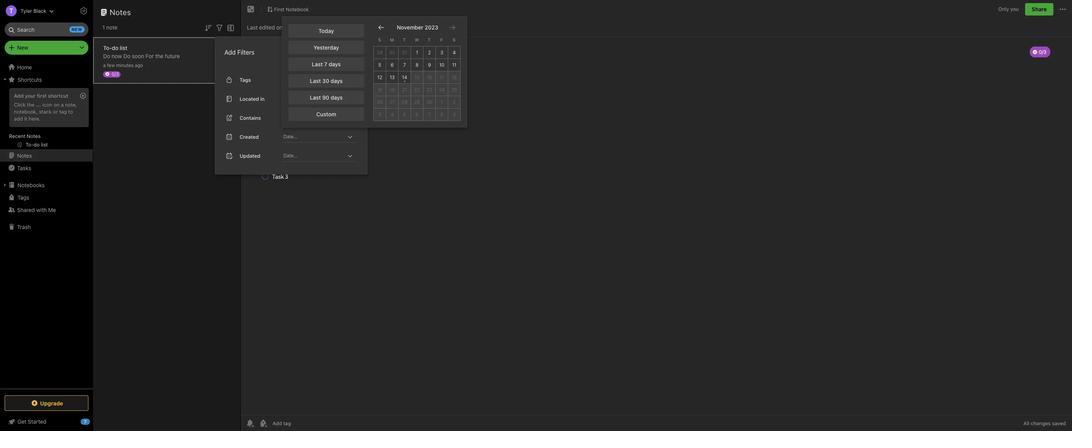 Task type: describe. For each thing, give the bounding box(es) containing it.
1 horizontal spatial 9
[[453, 112, 456, 117]]

clear
[[335, 49, 348, 55]]

1 s from the left
[[378, 37, 381, 42]]

0/3
[[112, 71, 119, 77]]

2 s from the left
[[453, 37, 455, 42]]

started
[[28, 418, 46, 425]]

more actions image
[[1058, 5, 1067, 14]]

tag
[[59, 109, 67, 115]]

to-
[[103, 44, 112, 51]]

...
[[36, 102, 41, 108]]

november
[[397, 24, 423, 31]]

25
[[451, 87, 457, 93]]

0 vertical spatial 7 button
[[399, 59, 411, 71]]

15
[[414, 74, 420, 80]]

share button
[[1025, 3, 1053, 16]]

on inside "note window" element
[[276, 24, 283, 30]]

notebook,
[[14, 109, 38, 115]]

recent notes
[[9, 133, 41, 139]]

new search field
[[10, 22, 85, 36]]

1 vertical spatial 2 button
[[448, 96, 461, 108]]

26 button
[[374, 96, 386, 108]]

custom
[[316, 111, 336, 117]]

add for add filters
[[224, 49, 236, 56]]

with
[[36, 206, 47, 213]]

shortcuts button
[[0, 73, 93, 86]]

1 horizontal spatial 30
[[389, 50, 395, 55]]

0 vertical spatial 5 button
[[374, 59, 386, 71]]

share
[[1032, 6, 1047, 12]]

5 for the bottommost 5 "button"
[[403, 112, 406, 117]]

1 horizontal spatial 30 button
[[423, 96, 436, 108]]

date… for created
[[283, 134, 297, 140]]

23
[[427, 87, 432, 93]]

1 horizontal spatial 9 button
[[448, 108, 461, 121]]

1 vertical spatial 30
[[322, 77, 329, 84]]

 date picker field for updated
[[282, 150, 363, 162]]

days for last 30 days
[[331, 77, 343, 84]]

10
[[439, 62, 444, 68]]

get started
[[17, 418, 46, 425]]

note,
[[65, 102, 77, 108]]

0 vertical spatial 3 button
[[436, 46, 448, 59]]

list
[[120, 44, 127, 51]]

1 horizontal spatial tags
[[240, 77, 251, 83]]

me
[[48, 206, 56, 213]]

group containing add your first shortcut
[[0, 86, 93, 152]]

add filters image
[[215, 23, 224, 32]]

17
[[439, 74, 444, 80]]

2 horizontal spatial 30
[[426, 99, 432, 105]]

20 button
[[386, 84, 399, 96]]

1 do from the left
[[103, 53, 110, 59]]

add a reminder image
[[245, 419, 255, 428]]

today
[[319, 27, 334, 34]]

tree containing home
[[0, 61, 93, 389]]

0 horizontal spatial 4 button
[[386, 108, 399, 121]]

tasks button
[[0, 162, 93, 174]]

Account field
[[0, 3, 54, 19]]

0 horizontal spatial 3 button
[[374, 108, 386, 121]]

13
[[390, 74, 395, 80]]

0 horizontal spatial 9 button
[[423, 59, 436, 71]]

1 vertical spatial 8
[[440, 112, 443, 117]]

w
[[415, 37, 419, 42]]

recent
[[9, 133, 25, 139]]

stack
[[39, 109, 52, 115]]

1 vertical spatial 8 button
[[436, 108, 448, 121]]

19 button
[[374, 84, 386, 96]]

12
[[377, 74, 382, 80]]

black
[[33, 8, 46, 14]]

7 down "31" button
[[403, 62, 406, 68]]

new
[[17, 44, 28, 51]]

Add tag field
[[272, 420, 330, 427]]

all changes saved
[[1024, 420, 1066, 427]]

click to collapse image
[[90, 417, 96, 426]]

add for add your first shortcut
[[14, 93, 24, 99]]

22
[[414, 87, 420, 93]]

15 button
[[411, 71, 423, 84]]

21
[[402, 87, 407, 93]]

2 horizontal spatial 1
[[441, 99, 443, 105]]

shared
[[17, 206, 35, 213]]

18
[[452, 74, 457, 80]]

notes inside 'group'
[[27, 133, 41, 139]]

27 button
[[386, 96, 399, 108]]

14,
[[295, 24, 303, 30]]

trash
[[17, 224, 31, 230]]

updated
[[240, 153, 260, 159]]

last for last 7 days
[[312, 61, 323, 67]]

date… for updated
[[283, 153, 297, 158]]

0 vertical spatial notes
[[110, 8, 131, 17]]

Help and Learning task checklist field
[[0, 416, 93, 428]]

changes
[[1031, 420, 1051, 427]]

november 2023
[[397, 24, 438, 31]]

note window element
[[241, 0, 1072, 431]]

notebooks
[[17, 182, 45, 188]]

1 horizontal spatial 4
[[453, 50, 456, 55]]

1 vertical spatial 29 button
[[411, 96, 423, 108]]

1 vertical spatial 7 button
[[423, 108, 436, 121]]

0 vertical spatial 6 button
[[386, 59, 399, 71]]

31
[[402, 50, 407, 55]]

yesterday
[[314, 44, 339, 51]]

0 vertical spatial 30 button
[[386, 46, 399, 59]]

new
[[72, 27, 82, 32]]

trash link
[[0, 221, 93, 233]]

it
[[24, 115, 27, 122]]

created
[[240, 134, 259, 140]]

days for last 7 days
[[329, 61, 341, 67]]

7 up last 30 days on the left
[[324, 61, 327, 67]]

m
[[390, 37, 394, 42]]

few
[[107, 62, 115, 68]]

More actions field
[[1058, 3, 1067, 16]]

0 horizontal spatial 8
[[416, 62, 418, 68]]

0 vertical spatial 1 button
[[411, 46, 423, 59]]

last for last edited on nov 14, 2023
[[247, 24, 258, 30]]

1 vertical spatial 4
[[391, 112, 394, 117]]

icon
[[42, 102, 52, 108]]

first notebook
[[274, 6, 309, 12]]

90
[[322, 94, 329, 101]]

14
[[402, 74, 407, 80]]

0 vertical spatial 3
[[440, 50, 443, 55]]

2023 inside "note window" element
[[304, 24, 317, 30]]

all
[[1024, 420, 1029, 427]]

in
[[260, 96, 265, 102]]

1 horizontal spatial 2023
[[425, 24, 438, 31]]

f
[[440, 37, 443, 42]]

all
[[349, 49, 355, 55]]

click
[[14, 102, 25, 108]]

tasks
[[17, 165, 31, 171]]

or
[[53, 109, 58, 115]]

icon on a note, notebook, stack or tag to add it here.
[[14, 102, 77, 122]]

add tag image
[[259, 419, 268, 428]]

18 button
[[448, 71, 461, 84]]

shared with me
[[17, 206, 56, 213]]

2 t from the left
[[428, 37, 431, 42]]



Task type: locate. For each thing, give the bounding box(es) containing it.
notes
[[110, 8, 131, 17], [27, 133, 41, 139], [17, 152, 32, 159]]

0 vertical spatial 8
[[416, 62, 418, 68]]

5 button
[[374, 59, 386, 71], [399, 108, 411, 121]]

9 up 16 at the left of page
[[428, 62, 431, 68]]

2 button down 25 in the left of the page
[[448, 96, 461, 108]]

6 button up 13 on the top of the page
[[386, 59, 399, 71]]

28 button
[[399, 96, 411, 108]]

29 for top 29 button
[[377, 50, 383, 55]]

Note Editor text field
[[241, 37, 1072, 415]]

4 up 11
[[453, 50, 456, 55]]

1 vertical spatial 4 button
[[386, 108, 399, 121]]

last 30 days
[[310, 77, 343, 84]]

29 up 12
[[377, 50, 383, 55]]

0 horizontal spatial a
[[61, 102, 64, 108]]

saved
[[1052, 420, 1066, 427]]

5 up 12
[[378, 62, 381, 68]]

1 vertical spatial days
[[331, 77, 343, 84]]

26
[[377, 99, 383, 105]]

a few minutes ago
[[103, 62, 143, 68]]

2 vertical spatial days
[[331, 94, 343, 101]]

2 button up 16 at the left of page
[[423, 46, 436, 59]]

29 button right 28
[[411, 96, 423, 108]]

2023
[[304, 24, 317, 30], [425, 24, 438, 31]]

click the ...
[[14, 102, 41, 108]]

group
[[0, 86, 93, 152]]

1 horizontal spatial 3
[[440, 50, 443, 55]]

7 inside help and learning task checklist field
[[84, 419, 87, 424]]

edited
[[259, 24, 275, 30]]

2 button
[[423, 46, 436, 59], [448, 96, 461, 108]]

0 horizontal spatial 2023
[[304, 24, 317, 30]]

0 horizontal spatial 30 button
[[386, 46, 399, 59]]

0 horizontal spatial 30
[[322, 77, 329, 84]]

0 vertical spatial on
[[276, 24, 283, 30]]

last inside "note window" element
[[247, 24, 258, 30]]

do down list on the top of the page
[[123, 53, 130, 59]]

0 horizontal spatial 6 button
[[386, 59, 399, 71]]

1 vertical spatial 9
[[453, 112, 456, 117]]

nov
[[284, 24, 294, 30]]

 Date picker field
[[282, 131, 363, 143], [282, 150, 363, 162]]

note
[[106, 24, 117, 31]]

days for last 90 days
[[331, 94, 343, 101]]

days down clear
[[329, 61, 341, 67]]

Add filters field
[[215, 22, 224, 32]]

days up last 90 days
[[331, 77, 343, 84]]

to-do list do now do soon for the future
[[103, 44, 180, 59]]

7
[[324, 61, 327, 67], [403, 62, 406, 68], [428, 112, 431, 117], [84, 419, 87, 424]]

1 date… from the top
[[283, 134, 297, 140]]

notebooks link
[[0, 179, 93, 191]]

shared with me link
[[0, 204, 93, 216]]

30 down 23 button
[[426, 99, 432, 105]]

s left m
[[378, 37, 381, 42]]

1 vertical spatial 3
[[378, 112, 381, 117]]

1 button
[[411, 46, 423, 59], [436, 96, 448, 108]]

notes link
[[0, 149, 93, 162]]

ago
[[135, 62, 143, 68]]

1 horizontal spatial s
[[453, 37, 455, 42]]

notes right the recent
[[27, 133, 41, 139]]

29
[[377, 50, 383, 55], [414, 99, 420, 105]]

1 vertical spatial the
[[27, 102, 34, 108]]

1 vertical spatial 5 button
[[399, 108, 411, 121]]

date…
[[283, 134, 297, 140], [283, 153, 297, 158]]

0 vertical spatial 1
[[102, 24, 105, 31]]

6 down 22 button
[[416, 112, 418, 117]]

1 vertical spatial 9 button
[[448, 108, 461, 121]]

do down to-
[[103, 53, 110, 59]]

add inside 'group'
[[14, 93, 24, 99]]

29 button left 31
[[374, 46, 386, 59]]

2023 right 14,
[[304, 24, 317, 30]]

0 horizontal spatial add
[[14, 93, 24, 99]]

1 right "31" button
[[416, 50, 418, 55]]

0 horizontal spatial 4
[[391, 112, 394, 117]]

8 button
[[411, 59, 423, 71], [436, 108, 448, 121]]

5 button down 28
[[399, 108, 411, 121]]

last left edited
[[247, 24, 258, 30]]

5
[[378, 62, 381, 68], [403, 112, 406, 117]]

4 button up 11
[[448, 46, 461, 59]]

the inside 'group'
[[27, 102, 34, 108]]

2 for 2 button to the top
[[428, 50, 431, 55]]

1 down 24 button
[[441, 99, 443, 105]]

0 horizontal spatial 3
[[378, 112, 381, 117]]

you
[[1010, 6, 1019, 12]]

4 button down the 27
[[386, 108, 399, 121]]

1 horizontal spatial 3 button
[[436, 46, 448, 59]]

tyler
[[21, 8, 32, 14]]

12 button
[[374, 71, 386, 84]]

0 vertical spatial add
[[224, 49, 236, 56]]

notes up note in the top left of the page
[[110, 8, 131, 17]]

located in
[[240, 96, 265, 102]]

0 vertical spatial 4 button
[[448, 46, 461, 59]]

2 down 25 'button'
[[453, 99, 456, 105]]

0 horizontal spatial 2 button
[[423, 46, 436, 59]]

2  date picker field from the top
[[282, 150, 363, 162]]

9 down 25 'button'
[[453, 112, 456, 117]]

2 vertical spatial 30
[[426, 99, 432, 105]]

tags up located
[[240, 77, 251, 83]]

Search text field
[[10, 22, 83, 36]]

first notebook button
[[264, 4, 311, 15]]

30 button down 23
[[423, 96, 436, 108]]

upgrade button
[[5, 395, 88, 411]]

contains
[[240, 115, 261, 121]]

0 horizontal spatial 5
[[378, 62, 381, 68]]

0 horizontal spatial 2
[[428, 50, 431, 55]]

on left nov on the left top
[[276, 24, 283, 30]]

7 down 23 button
[[428, 112, 431, 117]]

0 vertical spatial date…
[[283, 134, 297, 140]]

settings image
[[79, 6, 88, 16]]

new button
[[5, 41, 88, 55]]

1 horizontal spatial a
[[103, 62, 106, 68]]

1 vertical spatial notes
[[27, 133, 41, 139]]

tree
[[0, 61, 93, 389]]

1 horizontal spatial 1 button
[[436, 96, 448, 108]]

last for last 90 days
[[310, 94, 321, 101]]

0 horizontal spatial 6
[[391, 62, 394, 68]]

0 horizontal spatial 29
[[377, 50, 383, 55]]

2 date… from the top
[[283, 153, 297, 158]]

t right m
[[403, 37, 406, 42]]

0 horizontal spatial the
[[27, 102, 34, 108]]

17 button
[[436, 71, 448, 84]]

28
[[402, 99, 407, 105]]

29 button
[[374, 46, 386, 59], [411, 96, 423, 108]]

0 vertical spatial 30
[[389, 50, 395, 55]]

0 vertical spatial 9
[[428, 62, 431, 68]]

0 horizontal spatial 8 button
[[411, 59, 423, 71]]

a inside icon on a note, notebook, stack or tag to add it here.
[[61, 102, 64, 108]]

clear all button
[[334, 48, 356, 57]]

Sort options field
[[204, 22, 213, 32]]

t down "2023" field
[[428, 37, 431, 42]]

1 vertical spatial a
[[61, 102, 64, 108]]

tyler black
[[21, 8, 46, 14]]

6 button down 22 button
[[411, 108, 423, 121]]

31 button
[[399, 46, 411, 59]]

notes up tasks
[[17, 152, 32, 159]]

2023 right november
[[425, 24, 438, 31]]

1 vertical spatial 29
[[414, 99, 420, 105]]

23 button
[[423, 84, 436, 96]]

add your first shortcut
[[14, 93, 68, 99]]

1 vertical spatial date…
[[283, 153, 297, 158]]

a up tag
[[61, 102, 64, 108]]

last down the last 7 days in the top left of the page
[[310, 77, 321, 84]]

1 note
[[102, 24, 117, 31]]

located
[[240, 96, 259, 102]]

the inside to-do list do now do soon for the future
[[155, 53, 163, 59]]

1 vertical spatial 5
[[403, 112, 406, 117]]

8 down 24 button
[[440, 112, 443, 117]]

add left filters
[[224, 49, 236, 56]]

7 left click to collapse image
[[84, 419, 87, 424]]

30 left 31
[[389, 50, 395, 55]]

7 button up 14
[[399, 59, 411, 71]]

3 button up '10'
[[436, 46, 448, 59]]

1 horizontal spatial 6 button
[[411, 108, 423, 121]]

0 vertical spatial 8 button
[[411, 59, 423, 71]]

only
[[998, 6, 1009, 12]]

4 down 27 button
[[391, 112, 394, 117]]

0 vertical spatial 6
[[391, 62, 394, 68]]

0 vertical spatial 29 button
[[374, 46, 386, 59]]

16 button
[[423, 71, 436, 84]]

days right the 90
[[331, 94, 343, 101]]

1 button right 31
[[411, 46, 423, 59]]

tags up shared
[[17, 194, 29, 201]]

6 up 13 on the top of the page
[[391, 62, 394, 68]]

last up last 30 days on the left
[[312, 61, 323, 67]]

9 button down 25 'button'
[[448, 108, 461, 121]]

future
[[165, 53, 180, 59]]

s right f
[[453, 37, 455, 42]]

last left the 90
[[310, 94, 321, 101]]

1 vertical spatial 30 button
[[423, 96, 436, 108]]

the left ...
[[27, 102, 34, 108]]

30
[[389, 50, 395, 55], [322, 77, 329, 84], [426, 99, 432, 105]]

0 vertical spatial 4
[[453, 50, 456, 55]]

2 vertical spatial notes
[[17, 152, 32, 159]]

1 horizontal spatial 5 button
[[399, 108, 411, 121]]

1 horizontal spatial on
[[276, 24, 283, 30]]

0 vertical spatial days
[[329, 61, 341, 67]]

tags inside button
[[17, 194, 29, 201]]

1 vertical spatial 6
[[416, 112, 418, 117]]

0 vertical spatial  date picker field
[[282, 131, 363, 143]]

1 vertical spatial 6 button
[[411, 108, 423, 121]]

1 horizontal spatial 29
[[414, 99, 420, 105]]

2 vertical spatial 1
[[441, 99, 443, 105]]

13 button
[[386, 71, 399, 84]]

November field
[[395, 23, 423, 32]]

5 for the topmost 5 "button"
[[378, 62, 381, 68]]

9 button left '10'
[[423, 59, 436, 71]]

add up click
[[14, 93, 24, 99]]

3 button down 26
[[374, 108, 386, 121]]

1 left note in the top left of the page
[[102, 24, 105, 31]]

a
[[103, 62, 106, 68], [61, 102, 64, 108]]

on up the or
[[54, 102, 60, 108]]

0 vertical spatial a
[[103, 62, 106, 68]]

1 horizontal spatial 2 button
[[448, 96, 461, 108]]

a left few
[[103, 62, 106, 68]]

3 up '10'
[[440, 50, 443, 55]]

 date picker field for created
[[282, 131, 363, 143]]

1 horizontal spatial add
[[224, 49, 236, 56]]

20
[[389, 87, 395, 93]]

0 horizontal spatial 1 button
[[411, 46, 423, 59]]

7 button
[[399, 59, 411, 71], [423, 108, 436, 121]]

first
[[37, 93, 47, 99]]

now
[[112, 53, 122, 59]]

expand notebooks image
[[2, 182, 8, 188]]

5 button up 12
[[374, 59, 386, 71]]

1 horizontal spatial 7 button
[[423, 108, 436, 121]]

8 button up 15
[[411, 59, 423, 71]]

0 horizontal spatial s
[[378, 37, 381, 42]]

first
[[274, 6, 284, 12]]

29 for 29 button to the bottom
[[414, 99, 420, 105]]

on inside icon on a note, notebook, stack or tag to add it here.
[[54, 102, 60, 108]]

t
[[403, 37, 406, 42], [428, 37, 431, 42]]

0 vertical spatial the
[[155, 53, 163, 59]]

notebook
[[286, 6, 309, 12]]

5 down the 28 button
[[403, 112, 406, 117]]

22 button
[[411, 84, 423, 96]]

8 up 15
[[416, 62, 418, 68]]

0 vertical spatial 29
[[377, 50, 383, 55]]

0 horizontal spatial tags
[[17, 194, 29, 201]]

expand note image
[[246, 5, 256, 14]]

the
[[155, 53, 163, 59], [27, 102, 34, 108]]

1 horizontal spatial t
[[428, 37, 431, 42]]

clear all
[[335, 49, 355, 55]]

last edited on nov 14, 2023
[[247, 24, 317, 30]]

get
[[17, 418, 26, 425]]

3 down 26 "button"
[[378, 112, 381, 117]]

tags button
[[0, 191, 93, 204]]

only you
[[998, 6, 1019, 12]]

1 horizontal spatial the
[[155, 53, 163, 59]]

home
[[17, 64, 32, 70]]

1  date picker field from the top
[[282, 131, 363, 143]]

View options field
[[224, 22, 235, 32]]

last for last 30 days
[[310, 77, 321, 84]]

0 vertical spatial 9 button
[[423, 59, 436, 71]]

2023 field
[[423, 23, 438, 32]]

1 vertical spatial 3 button
[[374, 108, 386, 121]]

7 button down 23 button
[[423, 108, 436, 121]]

shortcuts
[[17, 76, 42, 83]]

1 vertical spatial 1
[[416, 50, 418, 55]]

1 horizontal spatial 2
[[453, 99, 456, 105]]

2 do from the left
[[123, 53, 130, 59]]

tooltip
[[187, 5, 229, 20]]

29 right the 28 button
[[414, 99, 420, 105]]

3
[[440, 50, 443, 55], [378, 112, 381, 117]]

to
[[68, 109, 73, 115]]

0 horizontal spatial 9
[[428, 62, 431, 68]]

add filters
[[224, 49, 254, 56]]

1 t from the left
[[403, 37, 406, 42]]

the right for
[[155, 53, 163, 59]]

2 for bottom 2 button
[[453, 99, 456, 105]]

30 up the 90
[[322, 77, 329, 84]]

home link
[[0, 61, 93, 73]]

1 vertical spatial add
[[14, 93, 24, 99]]

19
[[377, 87, 382, 93]]

0 horizontal spatial 5 button
[[374, 59, 386, 71]]

your
[[25, 93, 36, 99]]

8 button down 24 button
[[436, 108, 448, 121]]

1 horizontal spatial 29 button
[[411, 96, 423, 108]]

1 button down 24
[[436, 96, 448, 108]]

2 right "31" button
[[428, 50, 431, 55]]

here.
[[29, 115, 41, 122]]

6
[[391, 62, 394, 68], [416, 112, 418, 117]]

1 horizontal spatial do
[[123, 53, 130, 59]]

11
[[452, 62, 456, 68]]

0 vertical spatial 2 button
[[423, 46, 436, 59]]

30 button left 31
[[386, 46, 399, 59]]

1 vertical spatial on
[[54, 102, 60, 108]]

last
[[247, 24, 258, 30], [312, 61, 323, 67], [310, 77, 321, 84], [310, 94, 321, 101]]

0 vertical spatial tags
[[240, 77, 251, 83]]

notes inside notes link
[[17, 152, 32, 159]]

1
[[102, 24, 105, 31], [416, 50, 418, 55], [441, 99, 443, 105]]



Task type: vqa. For each thing, say whether or not it's contained in the screenshot.
TAB LIST
no



